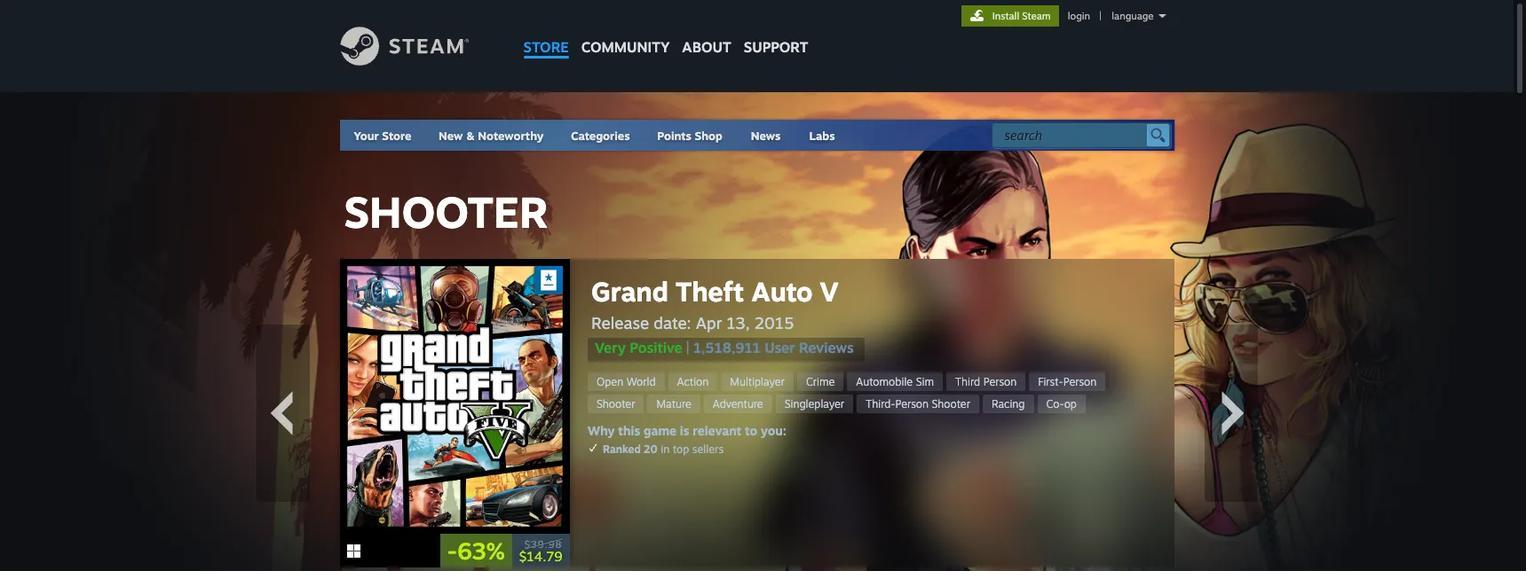Task type: vqa. For each thing, say whether or not it's contained in the screenshot.
third person
yes



Task type: describe. For each thing, give the bounding box(es) containing it.
new & noteworthy
[[438, 129, 544, 143]]

search text field
[[1004, 124, 1142, 147]]

ranked 20 in top sellers
[[602, 443, 723, 456]]

1,518,911
[[693, 339, 760, 357]]

date:
[[653, 313, 691, 333]]

your
[[354, 129, 379, 143]]

&
[[466, 129, 475, 143]]

store link
[[517, 0, 575, 64]]

sellers
[[692, 443, 723, 456]]

apr
[[695, 313, 722, 333]]

$39.98 $14.79
[[519, 539, 562, 565]]

shop
[[695, 129, 722, 143]]

store
[[523, 38, 569, 56]]

crime
[[806, 376, 834, 389]]

co-op link
[[1037, 395, 1085, 414]]

action link
[[668, 373, 717, 392]]

why this game is relevant to you:
[[587, 423, 786, 439]]

racing
[[991, 398, 1024, 411]]

racing link
[[982, 395, 1033, 414]]

points shop link
[[643, 120, 737, 151]]

new
[[438, 129, 463, 143]]

login link
[[1064, 10, 1094, 22]]

co-
[[1046, 398, 1064, 411]]

mature link
[[647, 395, 700, 414]]

0 vertical spatial |
[[1099, 10, 1102, 22]]

support
[[744, 38, 808, 56]]

63%
[[457, 537, 505, 566]]

login
[[1068, 10, 1090, 22]]

third-person shooter
[[865, 398, 970, 411]]

why
[[587, 423, 614, 439]]

world
[[626, 376, 655, 389]]

support link
[[738, 0, 814, 60]]

about link
[[676, 0, 738, 60]]

is
[[679, 423, 689, 439]]

reviews
[[798, 339, 853, 357]]

automobile sim
[[856, 376, 934, 389]]

2015
[[754, 313, 794, 333]]

points shop
[[657, 129, 722, 143]]

third person link
[[946, 373, 1025, 392]]

shooter for third-person shooter
[[931, 398, 970, 411]]

noteworthy
[[478, 129, 544, 143]]

very
[[594, 339, 625, 357]]

multiplayer link
[[721, 373, 793, 392]]

v
[[819, 275, 838, 308]]

theft
[[675, 275, 744, 308]]

open
[[596, 376, 623, 389]]

| inside grand theft auto v release date: apr 13, 2015 very positive | 1,518,911 user reviews
[[685, 339, 689, 357]]

previous image
[[259, 392, 303, 436]]

singleplayer link
[[775, 395, 853, 414]]

store
[[382, 129, 411, 143]]

auto
[[751, 275, 812, 308]]

community
[[581, 38, 670, 56]]

install
[[992, 10, 1019, 22]]

op
[[1064, 398, 1076, 411]]

automobile
[[856, 376, 912, 389]]

first-person link
[[1029, 373, 1105, 392]]

shooter link
[[587, 395, 644, 414]]

first-
[[1037, 376, 1063, 389]]

third person
[[955, 376, 1016, 389]]

adventure link
[[703, 395, 772, 414]]

third-
[[865, 398, 895, 411]]



Task type: locate. For each thing, give the bounding box(es) containing it.
$39.98
[[525, 539, 562, 551]]

steam
[[1022, 10, 1051, 22]]

2 horizontal spatial shooter
[[931, 398, 970, 411]]

news
[[751, 129, 781, 143]]

shooter inside first-person shooter
[[596, 398, 635, 411]]

person down sim
[[895, 398, 928, 411]]

grand
[[591, 275, 668, 308]]

person for first-
[[1063, 376, 1096, 389]]

open world link
[[587, 373, 664, 392]]

multiplayer
[[730, 376, 784, 389]]

ranked
[[602, 443, 640, 456]]

mature
[[656, 398, 691, 411]]

grand theft auto v image
[[340, 259, 569, 535]]

13,
[[726, 313, 749, 333]]

shooter for first-person shooter
[[596, 398, 635, 411]]

person up the op
[[1063, 376, 1096, 389]]

about
[[682, 38, 731, 56]]

shooter down open
[[596, 398, 635, 411]]

0 horizontal spatial shooter
[[344, 186, 548, 239]]

third
[[955, 376, 980, 389]]

your store link
[[354, 129, 411, 143]]

news link
[[737, 120, 795, 151]]

categories link
[[571, 129, 630, 143]]

sim
[[915, 376, 934, 389]]

0 horizontal spatial person
[[895, 398, 928, 411]]

categories
[[571, 129, 630, 143]]

shooter down third on the right of page
[[931, 398, 970, 411]]

1 horizontal spatial shooter
[[596, 398, 635, 411]]

person up racing
[[983, 376, 1016, 389]]

this
[[618, 423, 640, 439]]

co-op
[[1046, 398, 1076, 411]]

login | language
[[1068, 10, 1154, 22]]

grand theft auto v link
[[591, 275, 864, 308]]

in
[[660, 443, 669, 456]]

1 horizontal spatial |
[[1099, 10, 1102, 22]]

| down date:
[[685, 339, 689, 357]]

-63%
[[447, 537, 505, 566]]

shooter
[[344, 186, 548, 239], [596, 398, 635, 411], [931, 398, 970, 411]]

install steam link
[[961, 5, 1059, 27]]

next image
[[1210, 392, 1255, 436]]

singleplayer
[[784, 398, 844, 411]]

automobile sim link
[[847, 373, 942, 392]]

person for third
[[983, 376, 1016, 389]]

top
[[672, 443, 689, 456]]

person inside first-person shooter
[[1063, 376, 1096, 389]]

action
[[677, 376, 708, 389]]

your store
[[354, 129, 411, 143]]

first-person shooter
[[596, 376, 1096, 411]]

crime link
[[797, 373, 843, 392]]

$14.79
[[519, 548, 562, 565]]

shooter down new
[[344, 186, 548, 239]]

person for third-
[[895, 398, 928, 411]]

open world
[[596, 376, 655, 389]]

2 horizontal spatial person
[[1063, 376, 1096, 389]]

relevant
[[692, 423, 741, 439]]

you:
[[760, 423, 786, 439]]

language
[[1112, 10, 1154, 22]]

| right login link
[[1099, 10, 1102, 22]]

labs link
[[795, 120, 849, 151]]

positive
[[629, 339, 682, 357]]

third-person shooter link
[[856, 395, 979, 414]]

person
[[983, 376, 1016, 389], [1063, 376, 1096, 389], [895, 398, 928, 411]]

grand theft auto v release date: apr 13, 2015 very positive | 1,518,911 user reviews
[[591, 275, 853, 357]]

20
[[643, 443, 657, 456]]

community link
[[575, 0, 676, 64]]

1 horizontal spatial person
[[983, 376, 1016, 389]]

release
[[591, 313, 649, 333]]

1 vertical spatial |
[[685, 339, 689, 357]]

labs
[[809, 129, 835, 143]]

-
[[447, 537, 457, 566]]

0 horizontal spatial |
[[685, 339, 689, 357]]

points
[[657, 129, 692, 143]]

adventure
[[712, 398, 763, 411]]

to
[[744, 423, 757, 439]]

game
[[643, 423, 676, 439]]

install steam
[[992, 10, 1051, 22]]

new & noteworthy link
[[438, 129, 544, 143]]

user
[[764, 339, 795, 357]]

|
[[1099, 10, 1102, 22], [685, 339, 689, 357]]



